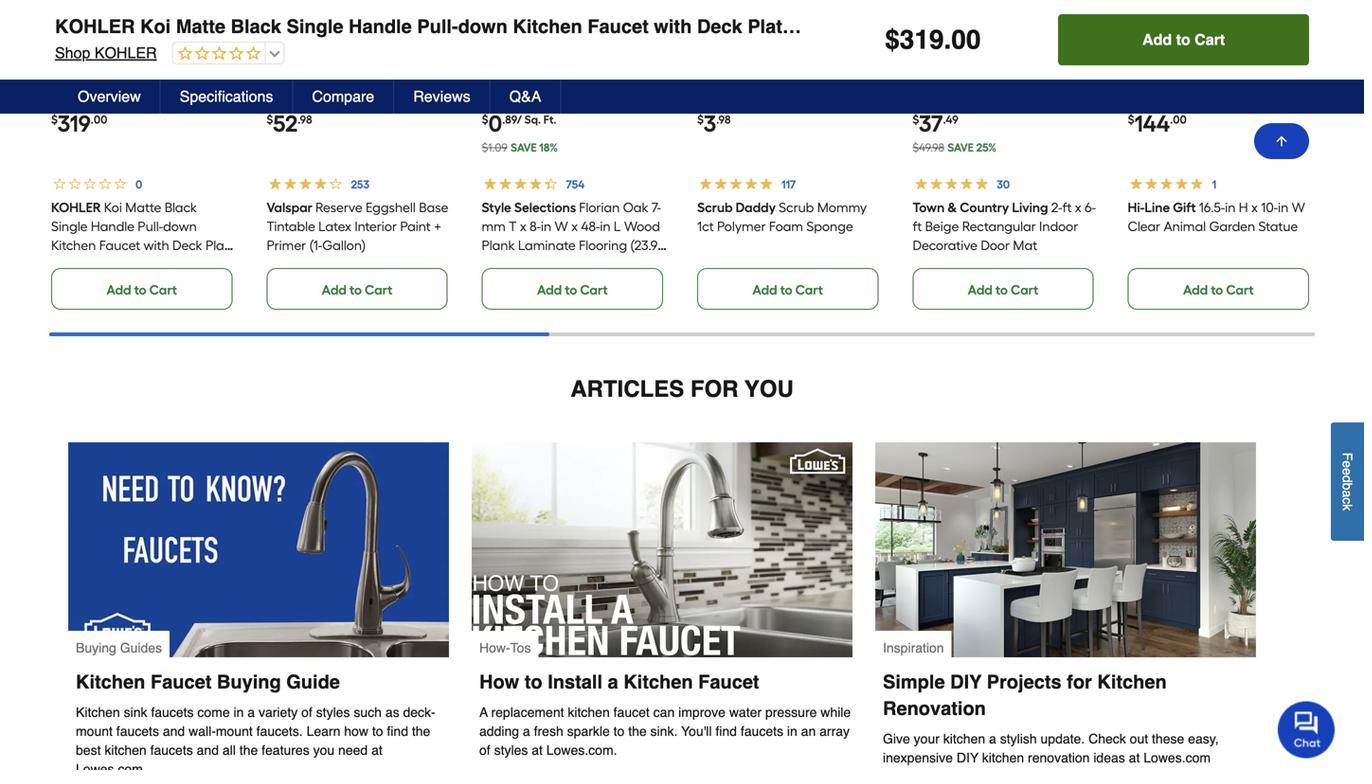 Task type: locate. For each thing, give the bounding box(es) containing it.
add to cart down "gallon)"
[[322, 282, 393, 298]]

ft
[[1062, 199, 1072, 215], [913, 218, 922, 234]]

a
[[1340, 490, 1355, 497], [608, 671, 618, 693], [248, 705, 255, 720], [523, 724, 530, 739], [989, 731, 996, 746]]

1 horizontal spatial soap
[[837, 16, 884, 37]]

add down laminate
[[537, 282, 562, 298]]

37
[[919, 110, 943, 137]]

319
[[900, 25, 944, 55], [58, 110, 91, 137]]

319 left the '00' at the top right of page
[[900, 25, 944, 55]]

w up laminate
[[555, 218, 568, 234]]

1 vertical spatial pull-
[[138, 218, 163, 234]]

kitchen inside kitchen sink faucets come in a variety of styles such as deck- mount faucets and wall-mount faucets. learn how to find the best kitchen faucets and all the features you need at lowes.com.
[[76, 705, 120, 720]]

find inside kitchen sink faucets come in a variety of styles such as deck- mount faucets and wall-mount faucets. learn how to find the best kitchen faucets and all the features you need at lowes.com.
[[387, 724, 408, 739]]

.98 inside $ 3 .98
[[716, 113, 731, 126]]

kitchen inside kitchen sink faucets come in a variety of styles such as deck- mount faucets and wall-mount faucets. learn how to find the best kitchen faucets and all the features you need at lowes.com.
[[105, 743, 147, 758]]

to inside 37 list item
[[996, 282, 1008, 298]]

0 horizontal spatial soap
[[79, 256, 110, 272]]

$ inside $ 37 .49
[[913, 113, 919, 126]]

to inside 3 list item
[[780, 282, 793, 298]]

diy
[[950, 671, 982, 693], [957, 750, 979, 765]]

2 scrub from the left
[[779, 199, 814, 215]]

of inside kitchen sink faucets come in a variety of styles such as deck- mount faucets and wall-mount faucets. learn how to find the best kitchen faucets and all the features you need at lowes.com.
[[301, 705, 312, 720]]

0 horizontal spatial .00
[[91, 113, 107, 126]]

add inside 0 list item
[[537, 282, 562, 298]]

to right the "how"
[[372, 724, 383, 739]]

soap inside 'koi matte black single handle pull-down kitchen faucet with deck plate and soap dispenser included'
[[79, 256, 110, 272]]

2 save from the left
[[948, 141, 974, 154]]

koi up shop kohler
[[140, 16, 171, 37]]

e up d
[[1340, 461, 1355, 468]]

check
[[1089, 731, 1126, 746]]

add to cart link for sponge
[[697, 268, 879, 310]]

1 horizontal spatial lowes.com.
[[546, 743, 617, 758]]

kitchen inside 'koi matte black single handle pull-down kitchen faucet with deck plate and soap dispenser included'
[[51, 237, 96, 253]]

.00 inside "$ 319 .00"
[[91, 113, 107, 126]]

sink
[[124, 705, 147, 720]]

add down "gallon)"
[[322, 282, 347, 298]]

at down fresh
[[532, 743, 543, 758]]

florian oak 7- mm t x 8-in w x 48-in l wood plank laminate flooring (23.91- sq ft)
[[482, 199, 667, 272]]

00
[[951, 25, 981, 55]]

cart for reserve eggshell base tintable latex interior paint + primer (1-gallon)
[[365, 282, 393, 298]]

2 vertical spatial kohler
[[51, 199, 101, 215]]

a left stylish at the right of page
[[989, 731, 996, 746]]

2 .00 from the left
[[1170, 113, 1187, 126]]

0 horizontal spatial 319
[[58, 110, 91, 137]]

to down "gallon)"
[[350, 282, 362, 298]]

.00 inside $ 144 .00
[[1170, 113, 1187, 126]]

x left 6-
[[1075, 199, 1081, 215]]

add to cart inside 144 list item
[[1183, 282, 1254, 298]]

a left variety
[[248, 705, 255, 720]]

e up 'b'
[[1340, 468, 1355, 475]]

1 horizontal spatial save
[[948, 141, 974, 154]]

pull-
[[417, 16, 458, 37], [138, 218, 163, 234]]

1 e from the top
[[1340, 461, 1355, 468]]

buying up variety
[[217, 671, 281, 693]]

paint
[[400, 218, 430, 234]]

0 horizontal spatial dispenser
[[113, 256, 173, 272]]

kitchen right your
[[943, 731, 985, 746]]

find down "water"
[[716, 724, 737, 739]]

at inside a replacement kitchen faucet can improve water pressure while adding a fresh sparkle to the sink. you'll find faucets in an array of styles at lowes.com.
[[532, 743, 543, 758]]

a up k
[[1340, 490, 1355, 497]]

2 horizontal spatial at
[[1129, 750, 1140, 765]]

w inside "florian oak 7- mm t x 8-in w x 48-in l wood plank laminate flooring (23.91- sq ft)"
[[555, 218, 568, 234]]

add inside button
[[1143, 31, 1172, 48]]

1 horizontal spatial 319
[[900, 25, 944, 55]]

1 vertical spatial included
[[176, 256, 228, 272]]

$ inside $ 0 .89/ sq. ft.
[[482, 113, 489, 126]]

hi-
[[1128, 199, 1145, 215]]

1 horizontal spatial with
[[654, 16, 692, 37]]

add inside 3 list item
[[753, 282, 777, 298]]

1 vertical spatial down
[[163, 218, 197, 234]]

1 scrub from the left
[[697, 199, 733, 215]]

1 horizontal spatial plate
[[748, 16, 793, 37]]

2 .98 from the left
[[716, 113, 731, 126]]

kohler inside 319 'list item'
[[51, 199, 101, 215]]

0 horizontal spatial with
[[144, 237, 169, 253]]

0 vertical spatial of
[[301, 705, 312, 720]]

cart inside 319 'list item'
[[149, 282, 177, 298]]

learn how to choose a faucet. image
[[68, 442, 449, 657]]

cart inside 52 list item
[[365, 282, 393, 298]]

indoor
[[1039, 218, 1078, 234]]

save left 25%
[[948, 141, 974, 154]]

in
[[1225, 199, 1236, 215], [1278, 199, 1289, 215], [541, 218, 552, 234], [600, 218, 611, 234], [234, 705, 244, 720], [787, 724, 797, 739]]

$ inside "$ 319 .00"
[[51, 113, 58, 126]]

add up $ 144 .00
[[1143, 31, 1172, 48]]

to down garden
[[1211, 282, 1223, 298]]

.00 down overview
[[91, 113, 107, 126]]

while
[[821, 705, 851, 720]]

wood
[[624, 218, 660, 234]]

319 down overview
[[58, 110, 91, 137]]

ft up indoor
[[1062, 199, 1072, 215]]

add to cart for scrub mommy 1ct polymer foam sponge
[[753, 282, 823, 298]]

1 vertical spatial matte
[[125, 199, 161, 215]]

add to cart for koi matte black single handle pull-down kitchen faucet with deck plate and soap dispenser included
[[106, 282, 177, 298]]

.00 down add to cart button
[[1170, 113, 1187, 126]]

add inside 52 list item
[[322, 282, 347, 298]]

0 vertical spatial w
[[1292, 199, 1305, 215]]

to down foam
[[780, 282, 793, 298]]

to down laminate
[[565, 282, 577, 298]]

laminate
[[518, 237, 576, 253]]

mount up best
[[76, 724, 113, 739]]

matte
[[176, 16, 225, 37], [125, 199, 161, 215]]

kohler for kohler
[[51, 199, 101, 215]]

add to cart down 'koi matte black single handle pull-down kitchen faucet with deck plate and soap dispenser included' at the top left of the page
[[106, 282, 177, 298]]

0 horizontal spatial of
[[301, 705, 312, 720]]

to down door at the right top of the page
[[996, 282, 1008, 298]]

t
[[509, 218, 517, 234]]

add to cart inside 3 list item
[[753, 282, 823, 298]]

an
[[801, 724, 816, 739]]

0 horizontal spatial scrub
[[697, 199, 733, 215]]

faucet
[[588, 16, 649, 37], [99, 237, 140, 253], [151, 671, 212, 693], [698, 671, 759, 693]]

$
[[885, 25, 900, 55], [51, 113, 58, 126], [267, 113, 273, 126], [482, 113, 489, 126], [697, 113, 704, 126], [913, 113, 919, 126], [1128, 113, 1135, 126]]

2 horizontal spatial the
[[628, 724, 647, 739]]

1 horizontal spatial mount
[[216, 724, 253, 739]]

1 horizontal spatial w
[[1292, 199, 1305, 215]]

1 vertical spatial buying
[[217, 671, 281, 693]]

easy,
[[1188, 731, 1219, 746]]

0 vertical spatial diy
[[950, 671, 982, 693]]

kohler up overview
[[95, 44, 157, 62]]

to inside 52 list item
[[350, 282, 362, 298]]

koi down "$ 319 .00"
[[104, 199, 122, 215]]

1 horizontal spatial at
[[532, 743, 543, 758]]

lowes.com. down sparkle at the left
[[546, 743, 617, 758]]

0 vertical spatial plate
[[748, 16, 793, 37]]

0 horizontal spatial matte
[[125, 199, 161, 215]]

1 vertical spatial soap
[[79, 256, 110, 272]]

37 list item
[[913, 0, 1098, 310]]

$49.98 save 25%
[[913, 141, 997, 154]]

.98 inside $ 52 .98
[[298, 113, 312, 126]]

0 horizontal spatial ft
[[913, 218, 922, 234]]

0 horizontal spatial handle
[[91, 218, 134, 234]]

diy right inexpensive
[[957, 750, 979, 765]]

1 add to cart link from the left
[[51, 268, 232, 310]]

1 vertical spatial of
[[479, 743, 490, 758]]

0 vertical spatial handle
[[349, 16, 412, 37]]

at down out
[[1129, 750, 1140, 765]]

latex
[[318, 218, 351, 234]]

add for koi matte black single handle pull-down kitchen faucet with deck plate and soap dispenser included
[[106, 282, 131, 298]]

f
[[1340, 452, 1355, 461]]

0 vertical spatial soap
[[837, 16, 884, 37]]

1 horizontal spatial .98
[[716, 113, 731, 126]]

0 horizontal spatial down
[[163, 218, 197, 234]]

1 vertical spatial with
[[144, 237, 169, 253]]

0 vertical spatial dispenser
[[889, 16, 980, 37]]

articles
[[571, 376, 684, 402]]

add for florian oak 7- mm t x 8-in w x 48-in l wood plank laminate flooring (23.91- sq ft)
[[537, 282, 562, 298]]

add inside 144 list item
[[1183, 282, 1208, 298]]

kitchen faucet buying guide link
[[68, 657, 449, 695]]

kitchen right best
[[105, 743, 147, 758]]

.98 up the scrub daddy in the top right of the page
[[716, 113, 731, 126]]

scrub up foam
[[779, 199, 814, 215]]

add to cart inside 319 'list item'
[[106, 282, 177, 298]]

add to cart link inside 144 list item
[[1128, 268, 1309, 310]]

2 add to cart link from the left
[[267, 268, 448, 310]]

0 vertical spatial kohler
[[55, 16, 135, 37]]

1 horizontal spatial down
[[458, 16, 508, 37]]

these
[[1152, 731, 1184, 746]]

a inside button
[[1340, 490, 1355, 497]]

0 horizontal spatial black
[[165, 199, 197, 215]]

scrub up 1ct
[[697, 199, 733, 215]]

4 add to cart link from the left
[[697, 268, 879, 310]]

1 vertical spatial w
[[555, 218, 568, 234]]

plate
[[748, 16, 793, 37], [206, 237, 236, 253]]

$ for $ 3 .98
[[697, 113, 704, 126]]

0 horizontal spatial .98
[[298, 113, 312, 126]]

find down as
[[387, 724, 408, 739]]

x left 48-
[[572, 218, 578, 234]]

in left h
[[1225, 199, 1236, 215]]

1 horizontal spatial styles
[[494, 743, 528, 758]]

0 horizontal spatial koi
[[104, 199, 122, 215]]

scrub inside scrub mommy 1ct polymer foam sponge
[[779, 199, 814, 215]]

1 horizontal spatial ft
[[1062, 199, 1072, 215]]

in left an
[[787, 724, 797, 739]]

kitchen inside a replacement kitchen faucet can improve water pressure while adding a fresh sparkle to the sink. you'll find faucets in an array of styles at lowes.com.
[[568, 705, 610, 720]]

interior
[[354, 218, 397, 234]]

c
[[1340, 497, 1355, 504]]

319 inside 'list item'
[[58, 110, 91, 137]]

0 vertical spatial pull-
[[417, 16, 458, 37]]

and
[[798, 16, 832, 37], [51, 256, 75, 272], [163, 724, 185, 739], [197, 743, 219, 758]]

x right t
[[520, 218, 527, 234]]

add to cart link inside 52 list item
[[267, 268, 448, 310]]

1 horizontal spatial scrub
[[779, 199, 814, 215]]

0 horizontal spatial plate
[[206, 237, 236, 253]]

1 vertical spatial dispenser
[[113, 256, 173, 272]]

0 vertical spatial matte
[[176, 16, 225, 37]]

18%
[[539, 141, 558, 154]]

0 vertical spatial lowes.com.
[[546, 743, 617, 758]]

to down 'koi matte black single handle pull-down kitchen faucet with deck plate and soap dispenser included' at the top left of the page
[[134, 282, 146, 298]]

adding
[[479, 724, 519, 739]]

add to cart link inside 0 list item
[[482, 268, 663, 310]]

0 horizontal spatial save
[[511, 141, 537, 154]]

add to cart down garden
[[1183, 282, 1254, 298]]

0 horizontal spatial single
[[51, 218, 88, 234]]

you
[[745, 376, 794, 402]]

x
[[1075, 199, 1081, 215], [1252, 199, 1258, 215], [520, 218, 527, 234], [572, 218, 578, 234]]

add down foam
[[753, 282, 777, 298]]

variety
[[259, 705, 298, 720]]

renovation
[[1028, 750, 1090, 765]]

such
[[354, 705, 382, 720]]

add to cart up $ 144 .00
[[1143, 31, 1225, 48]]

1 horizontal spatial of
[[479, 743, 490, 758]]

faucets down wall-
[[150, 743, 193, 758]]

the down deck- in the bottom of the page
[[412, 724, 430, 739]]

matte inside 'koi matte black single handle pull-down kitchen faucet with deck plate and soap dispenser included'
[[125, 199, 161, 215]]

cart inside 144 list item
[[1226, 282, 1254, 298]]

1 horizontal spatial pull-
[[417, 16, 458, 37]]

$ for $ 144 .00
[[1128, 113, 1135, 126]]

0 vertical spatial styles
[[316, 705, 350, 720]]

mount up all
[[216, 724, 253, 739]]

52
[[273, 110, 298, 137]]

add to cart for 16.5-in h x 10-in w clear animal garden statue
[[1183, 282, 1254, 298]]

add to cart inside add to cart button
[[1143, 31, 1225, 48]]

the right all
[[239, 743, 258, 758]]

$ 0 .89/ sq. ft.
[[482, 110, 557, 137]]

a up the faucet
[[608, 671, 618, 693]]

0 vertical spatial koi
[[140, 16, 171, 37]]

add to cart down door at the right top of the page
[[968, 282, 1039, 298]]

add down 'koi matte black single handle pull-down kitchen faucet with deck plate and soap dispenser included' at the top left of the page
[[106, 282, 131, 298]]

1 .00 from the left
[[91, 113, 107, 126]]

cart for florian oak 7- mm t x 8-in w x 48-in l wood plank laminate flooring (23.91- sq ft)
[[580, 282, 608, 298]]

lowes.com. down best
[[76, 762, 147, 770]]

single inside 'koi matte black single handle pull-down kitchen faucet with deck plate and soap dispenser included'
[[51, 218, 88, 234]]

faucet inside 'koi matte black single handle pull-down kitchen faucet with deck plate and soap dispenser included'
[[99, 237, 140, 253]]

add to cart for florian oak 7- mm t x 8-in w x 48-in l wood plank laminate flooring (23.91- sq ft)
[[537, 282, 608, 298]]

5 add to cart link from the left
[[913, 268, 1094, 310]]

$ 319 .00
[[51, 110, 107, 137]]

how
[[344, 724, 368, 739]]

add to cart link inside 319 'list item'
[[51, 268, 232, 310]]

to up replacement
[[525, 671, 543, 693]]

3 add to cart link from the left
[[482, 268, 663, 310]]

w inside 16.5-in h x 10-in w clear animal garden statue
[[1292, 199, 1305, 215]]

cart for scrub mommy 1ct polymer foam sponge
[[795, 282, 823, 298]]

lowes.com.
[[546, 743, 617, 758], [76, 762, 147, 770]]

kitchen down stylish at the right of page
[[982, 750, 1024, 765]]

mm
[[482, 218, 506, 234]]

0 vertical spatial 319
[[900, 25, 944, 55]]

1 save from the left
[[511, 141, 537, 154]]

add to cart inside 37 list item
[[968, 282, 1039, 298]]

kitchen faucet buying guide
[[76, 671, 340, 693]]

144
[[1135, 110, 1170, 137]]

add to cart link inside 3 list item
[[697, 268, 879, 310]]

cart inside 3 list item
[[795, 282, 823, 298]]

1 vertical spatial deck
[[172, 237, 202, 253]]

.00 for 144
[[1170, 113, 1187, 126]]

add to cart down foam
[[753, 282, 823, 298]]

1 vertical spatial 319
[[58, 110, 91, 137]]

town
[[913, 199, 945, 215]]

diy up renovation
[[950, 671, 982, 693]]

kitchen
[[568, 705, 610, 720], [943, 731, 985, 746], [105, 743, 147, 758], [982, 750, 1024, 765]]

q&a
[[509, 88, 541, 105]]

kitchen
[[513, 16, 582, 37], [51, 237, 96, 253], [76, 671, 145, 693], [624, 671, 693, 693], [1097, 671, 1167, 693], [76, 705, 120, 720]]

gift
[[1173, 199, 1196, 215]]

update.
[[1041, 731, 1085, 746]]

down
[[458, 16, 508, 37], [163, 218, 197, 234]]

pull- inside 'koi matte black single handle pull-down kitchen faucet with deck plate and soap dispenser included'
[[138, 218, 163, 234]]

buying guides link
[[68, 442, 449, 657]]

add for scrub mommy 1ct polymer foam sponge
[[753, 282, 777, 298]]

1 vertical spatial black
[[165, 199, 197, 215]]

0 horizontal spatial at
[[371, 743, 383, 758]]

add down animal
[[1183, 282, 1208, 298]]

array
[[820, 724, 850, 739]]

add inside 37 list item
[[968, 282, 993, 298]]

save inside 37 list item
[[948, 141, 974, 154]]

0 horizontal spatial pull-
[[138, 218, 163, 234]]

at right need
[[371, 743, 383, 758]]

$ inside $ 3 .98
[[697, 113, 704, 126]]

faucets down "water"
[[741, 724, 783, 739]]

styles up learn on the left bottom of the page
[[316, 705, 350, 720]]

add down door at the right top of the page
[[968, 282, 993, 298]]

1 vertical spatial styles
[[494, 743, 528, 758]]

0 horizontal spatial find
[[387, 724, 408, 739]]

0 vertical spatial included
[[986, 16, 1064, 37]]

to up $ 144 .00
[[1176, 31, 1191, 48]]

kitchen up sparkle at the left
[[568, 705, 610, 720]]

1 vertical spatial diy
[[957, 750, 979, 765]]

the inside a replacement kitchen faucet can improve water pressure while adding a fresh sparkle to the sink. you'll find faucets in an array of styles at lowes.com.
[[628, 724, 647, 739]]

scrub
[[697, 199, 733, 215], [779, 199, 814, 215]]

$ 3 .98
[[697, 110, 731, 137]]

2 mount from the left
[[216, 724, 253, 739]]

add inside 319 'list item'
[[106, 282, 131, 298]]

base
[[419, 199, 448, 215]]

0 horizontal spatial included
[[176, 256, 228, 272]]

save down $ 0 .89/ sq. ft.
[[511, 141, 537, 154]]

how-
[[479, 640, 510, 655]]

buying left guides
[[76, 640, 116, 655]]

beige
[[925, 218, 959, 234]]

1 horizontal spatial single
[[287, 16, 343, 37]]

styles down "adding"
[[494, 743, 528, 758]]

arrow up image
[[1274, 134, 1289, 149]]

cart inside button
[[1195, 31, 1225, 48]]

0 horizontal spatial deck
[[172, 237, 202, 253]]

find
[[387, 724, 408, 739], [716, 724, 737, 739]]

add to cart inside 52 list item
[[322, 282, 393, 298]]

.49
[[943, 113, 958, 126]]

find inside a replacement kitchen faucet can improve water pressure while adding a fresh sparkle to the sink. you'll find faucets in an array of styles at lowes.com.
[[716, 724, 737, 739]]

add to cart for 2-ft x 6- ft beige rectangular indoor decorative door mat
[[968, 282, 1039, 298]]

0 vertical spatial down
[[458, 16, 508, 37]]

stylish
[[1000, 731, 1037, 746]]

to
[[1176, 31, 1191, 48], [134, 282, 146, 298], [350, 282, 362, 298], [565, 282, 577, 298], [780, 282, 793, 298], [996, 282, 1008, 298], [1211, 282, 1223, 298], [525, 671, 543, 693], [372, 724, 383, 739], [614, 724, 625, 739]]

0 horizontal spatial styles
[[316, 705, 350, 720]]

kitchen inside simple diy projects for kitchen renovation
[[1097, 671, 1167, 693]]

add to cart down laminate
[[537, 282, 608, 298]]

0 horizontal spatial buying
[[76, 640, 116, 655]]

a down replacement
[[523, 724, 530, 739]]

x right h
[[1252, 199, 1258, 215]]

in left l
[[600, 218, 611, 234]]

to down the faucet
[[614, 724, 625, 739]]

cart inside 37 list item
[[1011, 282, 1039, 298]]

6 add to cart link from the left
[[1128, 268, 1309, 310]]

ft down town
[[913, 218, 922, 234]]

2-
[[1051, 199, 1062, 215]]

1 find from the left
[[387, 724, 408, 739]]

and inside 'koi matte black single handle pull-down kitchen faucet with deck plate and soap dispenser included'
[[51, 256, 75, 272]]

1 .98 from the left
[[298, 113, 312, 126]]

of up learn on the left bottom of the page
[[301, 705, 312, 720]]

the down the faucet
[[628, 724, 647, 739]]

1 horizontal spatial .00
[[1170, 113, 1187, 126]]

add to cart inside 0 list item
[[537, 282, 608, 298]]

319 for .
[[900, 25, 944, 55]]

black inside 'koi matte black single handle pull-down kitchen faucet with deck plate and soap dispenser included'
[[165, 199, 197, 215]]

living
[[1012, 199, 1048, 215]]

0 horizontal spatial lowes.com.
[[76, 762, 147, 770]]

save inside 0 list item
[[511, 141, 537, 154]]

1 mount from the left
[[76, 724, 113, 739]]

add to cart
[[1143, 31, 1225, 48], [106, 282, 177, 298], [322, 282, 393, 298], [537, 282, 608, 298], [753, 282, 823, 298], [968, 282, 1039, 298], [1183, 282, 1254, 298]]

soap
[[837, 16, 884, 37], [79, 256, 110, 272]]

rectangular
[[962, 218, 1036, 234]]

1 vertical spatial single
[[51, 218, 88, 234]]

1 vertical spatial lowes.com.
[[76, 762, 147, 770]]

0 horizontal spatial mount
[[76, 724, 113, 739]]

1 horizontal spatial find
[[716, 724, 737, 739]]

2 find from the left
[[716, 724, 737, 739]]

articles for you
[[571, 376, 794, 402]]

.00 for 319
[[91, 113, 107, 126]]

kohler up shop kohler
[[55, 16, 135, 37]]

.98 down "compare"
[[298, 113, 312, 126]]

in up statue at the top
[[1278, 199, 1289, 215]]

1 vertical spatial plate
[[206, 237, 236, 253]]

a
[[479, 705, 488, 720]]

1 vertical spatial handle
[[91, 218, 134, 234]]

of down "adding"
[[479, 743, 490, 758]]

handle inside 'koi matte black single handle pull-down kitchen faucet with deck plate and soap dispenser included'
[[91, 218, 134, 234]]

0 vertical spatial ft
[[1062, 199, 1072, 215]]

in right the "come"
[[234, 705, 244, 720]]

add to cart link inside 37 list item
[[913, 268, 1094, 310]]

$ inside $ 144 .00
[[1128, 113, 1135, 126]]

you
[[313, 743, 335, 758]]

kohler down "$ 319 .00"
[[51, 199, 101, 215]]

.00
[[91, 113, 107, 126], [1170, 113, 1187, 126]]

1 horizontal spatial deck
[[697, 16, 742, 37]]

save
[[511, 141, 537, 154], [948, 141, 974, 154]]

best
[[76, 743, 101, 758]]

add to cart link for interior
[[267, 268, 448, 310]]

reviews
[[413, 88, 471, 105]]

cart inside 0 list item
[[580, 282, 608, 298]]

52 list item
[[267, 0, 452, 310]]

w up statue at the top
[[1292, 199, 1305, 215]]

ft)
[[499, 256, 513, 272]]

0 vertical spatial black
[[231, 16, 281, 37]]

faucets inside a replacement kitchen faucet can improve water pressure while adding a fresh sparkle to the sink. you'll find faucets in an array of styles at lowes.com.
[[741, 724, 783, 739]]

how-tos link
[[472, 442, 853, 657]]

$ inside $ 52 .98
[[267, 113, 273, 126]]

included
[[986, 16, 1064, 37], [176, 256, 228, 272]]

+
[[434, 218, 441, 234]]

1 horizontal spatial the
[[412, 724, 430, 739]]



Task type: vqa. For each thing, say whether or not it's contained in the screenshot.
16.5-in H x 10-in W Clear Animal Garden Statue ADD
yes



Task type: describe. For each thing, give the bounding box(es) containing it.
h
[[1239, 199, 1248, 215]]

add for 2-ft x 6- ft beige rectangular indoor decorative door mat
[[968, 282, 993, 298]]

$ for $ 319 . 00
[[885, 25, 900, 55]]

you'll
[[681, 724, 712, 739]]

line
[[1145, 199, 1170, 215]]

scrub for mommy
[[779, 199, 814, 215]]

wall-
[[189, 724, 216, 739]]

plate inside 'koi matte black single handle pull-down kitchen faucet with deck plate and soap dispenser included'
[[206, 237, 236, 253]]

simple
[[883, 671, 945, 693]]

guides
[[120, 640, 162, 655]]

zero stars image
[[173, 45, 261, 63]]

2-ft x 6- ft beige rectangular indoor decorative door mat
[[913, 199, 1096, 253]]

save for 0
[[511, 141, 537, 154]]

319 list item
[[51, 0, 236, 310]]

d
[[1340, 475, 1355, 483]]

1 horizontal spatial koi
[[140, 16, 171, 37]]

shop
[[55, 44, 90, 62]]

a inside give your kitchen a stylish update. check out these easy, inexpensive diy kitchen renovation ideas at lowes.com
[[989, 731, 996, 746]]

$49.98
[[913, 141, 945, 154]]

buying guides
[[76, 640, 162, 655]]

add for 16.5-in h x 10-in w clear animal garden statue
[[1183, 282, 1208, 298]]

1 vertical spatial kohler
[[95, 44, 157, 62]]

$1.09 save 18%
[[482, 141, 558, 154]]

your
[[914, 731, 940, 746]]

$ for $ 52 .98
[[267, 113, 273, 126]]

3
[[704, 110, 716, 137]]

eggshell
[[366, 199, 416, 215]]

overview button
[[59, 80, 161, 114]]

specifications button
[[161, 80, 293, 114]]

7-
[[652, 199, 661, 215]]

need
[[338, 743, 368, 758]]

tintable
[[267, 218, 315, 234]]

1ct
[[697, 218, 714, 234]]

styles inside a replacement kitchen faucet can improve water pressure while adding a fresh sparkle to the sink. you'll find faucets in an array of styles at lowes.com.
[[494, 743, 528, 758]]

1 horizontal spatial dispenser
[[889, 16, 980, 37]]

clear
[[1128, 218, 1161, 234]]

lowes.com. inside kitchen sink faucets come in a variety of styles such as deck- mount faucets and wall-mount faucets. learn how to find the best kitchen faucets and all the features you need at lowes.com.
[[76, 762, 147, 770]]

in up laminate
[[541, 218, 552, 234]]

.98 for 52
[[298, 113, 312, 126]]

with inside 'koi matte black single handle pull-down kitchen faucet with deck plate and soap dispenser included'
[[144, 237, 169, 253]]

0 vertical spatial deck
[[697, 16, 742, 37]]

inspiration link
[[875, 442, 1256, 657]]

1 vertical spatial ft
[[913, 218, 922, 234]]

to inside a replacement kitchen faucet can improve water pressure while adding a fresh sparkle to the sink. you'll find faucets in an array of styles at lowes.com.
[[614, 724, 625, 739]]

3 list item
[[697, 0, 882, 310]]

water
[[729, 705, 762, 720]]

style selections
[[482, 199, 576, 215]]

statue
[[1259, 218, 1298, 234]]

garden
[[1209, 218, 1256, 234]]

a video about how to install a kitchen faucet. image
[[472, 442, 853, 657]]

give
[[883, 731, 910, 746]]

out
[[1130, 731, 1148, 746]]

kohler koi matte black single handle pull-down kitchen faucet with deck plate and soap dispenser included
[[55, 16, 1064, 37]]

deck inside 'koi matte black single handle pull-down kitchen faucet with deck plate and soap dispenser included'
[[172, 237, 202, 253]]

primer
[[267, 237, 306, 253]]

$ for $ 0 .89/ sq. ft.
[[482, 113, 489, 126]]

16.5-
[[1199, 199, 1225, 215]]

16.5-in h x 10-in w clear animal garden statue
[[1128, 199, 1305, 234]]

for
[[691, 376, 739, 402]]

valspar
[[267, 199, 312, 215]]

diy inside give your kitchen a stylish update. check out these easy, inexpensive diy kitchen renovation ideas at lowes.com
[[957, 750, 979, 765]]

add to cart link for x
[[482, 268, 663, 310]]

0 list item
[[482, 0, 667, 310]]

inspiration
[[883, 640, 944, 655]]

144 list item
[[1128, 0, 1313, 310]]

compare
[[312, 88, 374, 105]]

&
[[947, 199, 957, 215]]

lowes.com
[[1144, 750, 1211, 765]]

down inside 'koi matte black single handle pull-down kitchen faucet with deck plate and soap dispenser included'
[[163, 218, 197, 234]]

florian
[[579, 199, 620, 215]]

plank
[[482, 237, 515, 253]]

renovation
[[883, 698, 986, 719]]

2 e from the top
[[1340, 468, 1355, 475]]

add for reserve eggshell base tintable latex interior paint + primer (1-gallon)
[[322, 282, 347, 298]]

to inside button
[[1176, 31, 1191, 48]]

x inside the 2-ft x 6- ft beige rectangular indoor decorative door mat
[[1075, 199, 1081, 215]]

styles inside kitchen sink faucets come in a variety of styles such as deck- mount faucets and wall-mount faucets. learn how to find the best kitchen faucets and all the features you need at lowes.com.
[[316, 705, 350, 720]]

a kitchen with navy blue cabinets, two white waterfall islands and medium-tone brown wood floors. image
[[875, 442, 1256, 657]]

0 vertical spatial buying
[[76, 640, 116, 655]]

town & country living
[[913, 199, 1048, 215]]

projects
[[987, 671, 1062, 693]]

1 horizontal spatial buying
[[217, 671, 281, 693]]

cart for 2-ft x 6- ft beige rectangular indoor decorative door mat
[[1011, 282, 1039, 298]]

reserve eggshell base tintable latex interior paint + primer (1-gallon)
[[267, 199, 448, 253]]

1 horizontal spatial included
[[986, 16, 1064, 37]]

l
[[614, 218, 621, 234]]

25%
[[976, 141, 997, 154]]

0 horizontal spatial the
[[239, 743, 258, 758]]

add to cart link for beige
[[913, 268, 1094, 310]]

.98 for 3
[[716, 113, 731, 126]]

diy inside simple diy projects for kitchen renovation
[[950, 671, 982, 693]]

as
[[385, 705, 399, 720]]

a inside a replacement kitchen faucet can improve water pressure while adding a fresh sparkle to the sink. you'll find faucets in an array of styles at lowes.com.
[[523, 724, 530, 739]]

to inside kitchen sink faucets come in a variety of styles such as deck- mount faucets and wall-mount faucets. learn how to find the best kitchen faucets and all the features you need at lowes.com.
[[372, 724, 383, 739]]

door
[[981, 237, 1010, 253]]

(1-
[[309, 237, 322, 253]]

included inside 'koi matte black single handle pull-down kitchen faucet with deck plate and soap dispenser included'
[[176, 256, 228, 272]]

to inside 144 list item
[[1211, 282, 1223, 298]]

a replacement kitchen faucet can improve water pressure while adding a fresh sparkle to the sink. you'll find faucets in an array of styles at lowes.com.
[[479, 705, 855, 758]]

1 horizontal spatial handle
[[349, 16, 412, 37]]

cart for koi matte black single handle pull-down kitchen faucet with deck plate and soap dispenser included
[[149, 282, 177, 298]]

to inside 0 list item
[[565, 282, 577, 298]]

at inside give your kitchen a stylish update. check out these easy, inexpensive diy kitchen renovation ideas at lowes.com
[[1129, 750, 1140, 765]]

can
[[653, 705, 675, 720]]

how-tos
[[479, 640, 531, 655]]

f e e d b a c k button
[[1331, 422, 1364, 541]]

fresh
[[534, 724, 563, 739]]

scrub mommy 1ct polymer foam sponge
[[697, 199, 867, 234]]

add to cart for reserve eggshell base tintable latex interior paint + primer (1-gallon)
[[322, 282, 393, 298]]

kohler for kohler koi matte black single handle pull-down kitchen faucet with deck plate and soap dispenser included
[[55, 16, 135, 37]]

give your kitchen a stylish update. check out these easy, inexpensive diy kitchen renovation ideas at lowes.com
[[883, 731, 1223, 765]]

overview
[[78, 88, 141, 105]]

foam
[[769, 218, 803, 234]]

mommy
[[817, 199, 867, 215]]

of inside a replacement kitchen faucet can improve water pressure while adding a fresh sparkle to the sink. you'll find faucets in an array of styles at lowes.com.
[[479, 743, 490, 758]]

0 vertical spatial single
[[287, 16, 343, 37]]

$ 319 . 00
[[885, 25, 981, 55]]

319 for .00
[[58, 110, 91, 137]]

decorative
[[913, 237, 978, 253]]

scrub for daddy
[[697, 199, 733, 215]]

scrub daddy
[[697, 199, 776, 215]]

$1.09
[[482, 141, 508, 154]]

oak
[[623, 199, 649, 215]]

koi inside 'koi matte black single handle pull-down kitchen faucet with deck plate and soap dispenser included'
[[104, 199, 122, 215]]

add to cart link for pull-
[[51, 268, 232, 310]]

f e e d b a c k
[[1340, 452, 1355, 511]]

gallon)
[[322, 237, 366, 253]]

sink.
[[650, 724, 678, 739]]

1 horizontal spatial matte
[[176, 16, 225, 37]]

simple diy projects for kitchen renovation link
[[875, 657, 1256, 722]]

add to cart link for in
[[1128, 268, 1309, 310]]

learn
[[307, 724, 340, 739]]

(23.91-
[[631, 237, 667, 253]]

to inside 319 'list item'
[[134, 282, 146, 298]]

a inside kitchen sink faucets come in a variety of styles such as deck- mount faucets and wall-mount faucets. learn how to find the best kitchen faucets and all the features you need at lowes.com.
[[248, 705, 255, 720]]

chat invite button image
[[1278, 701, 1336, 758]]

save for 37
[[948, 141, 974, 154]]

how to install a kitchen faucet
[[479, 671, 759, 693]]

all
[[223, 743, 236, 758]]

in inside a replacement kitchen faucet can improve water pressure while adding a fresh sparkle to the sink. you'll find faucets in an array of styles at lowes.com.
[[787, 724, 797, 739]]

cart for 16.5-in h x 10-in w clear animal garden statue
[[1226, 282, 1254, 298]]

lowes.com. inside a replacement kitchen faucet can improve water pressure while adding a fresh sparkle to the sink. you'll find faucets in an array of styles at lowes.com.
[[546, 743, 617, 758]]

faucet
[[614, 705, 650, 720]]

polymer
[[717, 218, 766, 234]]

at inside kitchen sink faucets come in a variety of styles such as deck- mount faucets and wall-mount faucets. learn how to find the best kitchen faucets and all the features you need at lowes.com.
[[371, 743, 383, 758]]

10-
[[1261, 199, 1278, 215]]

faucets up wall-
[[151, 705, 194, 720]]

pressure
[[765, 705, 817, 720]]

x inside 16.5-in h x 10-in w clear animal garden statue
[[1252, 199, 1258, 215]]

1 horizontal spatial black
[[231, 16, 281, 37]]

selections
[[514, 199, 576, 215]]

$ for $ 319 .00
[[51, 113, 58, 126]]

faucets down sink
[[116, 724, 159, 739]]

$ for $ 37 .49
[[913, 113, 919, 126]]

add to cart button
[[1058, 14, 1309, 65]]

dispenser inside 'koi matte black single handle pull-down kitchen faucet with deck plate and soap dispenser included'
[[113, 256, 173, 272]]

country
[[960, 199, 1009, 215]]

in inside kitchen sink faucets come in a variety of styles such as deck- mount faucets and wall-mount faucets. learn how to find the best kitchen faucets and all the features you need at lowes.com.
[[234, 705, 244, 720]]

daddy
[[736, 199, 776, 215]]



